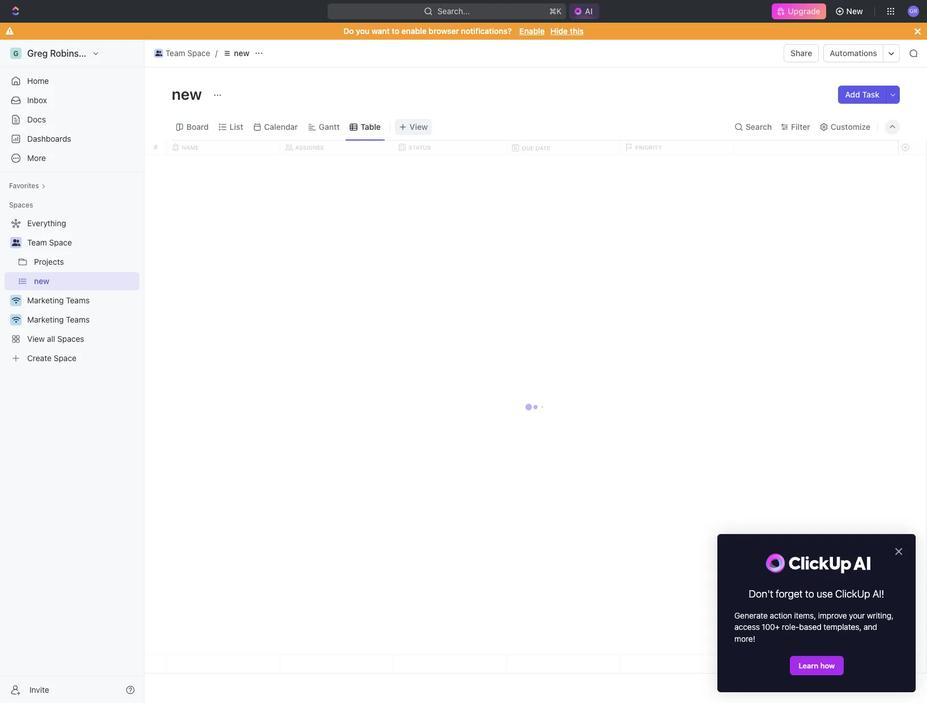 Task type: describe. For each thing, give the bounding box(es) containing it.
do
[[344, 26, 354, 36]]

table link
[[359, 119, 381, 135]]

create space
[[27, 353, 77, 363]]

marketing teams for wifi image
[[27, 315, 90, 324]]

home link
[[5, 72, 139, 90]]

task
[[863, 90, 880, 99]]

improve
[[819, 611, 848, 620]]

docs
[[27, 115, 46, 124]]

action
[[770, 611, 793, 620]]

2 vertical spatial space
[[54, 353, 77, 363]]

teams for wifi icon
[[66, 295, 90, 305]]

access
[[735, 622, 760, 632]]

greg
[[27, 48, 48, 58]]

marketing teams link for wifi image
[[27, 311, 137, 329]]

marketing for wifi image
[[27, 315, 64, 324]]

view all spaces
[[27, 334, 84, 344]]

view for view
[[410, 122, 428, 131]]

0 vertical spatial team space
[[166, 48, 210, 58]]

100+
[[762, 622, 780, 632]]

writing,
[[868, 611, 894, 620]]

new button
[[831, 2, 870, 20]]

browser
[[429, 26, 459, 36]]

new link inside tree
[[34, 272, 137, 290]]

enable
[[520, 26, 545, 36]]

items,
[[795, 611, 817, 620]]

0 vertical spatial team
[[166, 48, 185, 58]]

list
[[230, 122, 243, 131]]

do you want to enable browser notifications? enable hide this
[[344, 26, 584, 36]]

greg robinson's workspace
[[27, 48, 146, 58]]

team inside tree
[[27, 238, 47, 247]]

generate action items, improve your writing, access 100+ role-based templates, and more!
[[735, 611, 896, 643]]

gantt
[[319, 122, 340, 131]]

docs link
[[5, 111, 139, 129]]

to inside × "dialog"
[[806, 588, 815, 600]]

board link
[[184, 119, 209, 135]]

inbox link
[[5, 91, 139, 109]]

based
[[800, 622, 822, 632]]

filter
[[792, 122, 811, 131]]

projects
[[34, 257, 64, 266]]

upgrade
[[788, 6, 821, 16]]

customize button
[[816, 119, 874, 135]]

filter button
[[778, 119, 814, 135]]

enable
[[402, 26, 427, 36]]

search button
[[731, 119, 776, 135]]

calendar
[[264, 122, 298, 131]]

learn
[[799, 661, 819, 670]]

spaces inside view all spaces link
[[57, 334, 84, 344]]

hide
[[551, 26, 568, 36]]

wifi image
[[12, 297, 20, 304]]

1 horizontal spatial new link
[[220, 46, 252, 60]]

new
[[847, 6, 864, 16]]

generate
[[735, 611, 768, 620]]

favorites button
[[5, 179, 50, 193]]

all
[[47, 334, 55, 344]]

teams for wifi image
[[66, 315, 90, 324]]

1 horizontal spatial new
[[172, 84, 205, 103]]

gr button
[[905, 2, 923, 20]]

0 horizontal spatial team space link
[[27, 234, 137, 252]]

add task button
[[839, 86, 887, 104]]

you
[[356, 26, 370, 36]]

more
[[27, 153, 46, 163]]

calendar link
[[262, 119, 298, 135]]

this
[[570, 26, 584, 36]]

gr
[[910, 8, 918, 14]]

new inside tree
[[34, 276, 49, 286]]

g
[[13, 49, 18, 58]]

role-
[[782, 622, 800, 632]]

team space inside tree
[[27, 238, 72, 247]]

everything link
[[5, 214, 137, 232]]

learn how button
[[790, 656, 844, 675]]

customize
[[831, 122, 871, 131]]



Task type: vqa. For each thing, say whether or not it's contained in the screenshot.
the ✅ Task List 'button'
no



Task type: locate. For each thing, give the bounding box(es) containing it.
automations
[[830, 48, 878, 58]]

view for view all spaces
[[27, 334, 45, 344]]

team space link up projects link
[[27, 234, 137, 252]]

to
[[392, 26, 400, 36], [806, 588, 815, 600]]

2 horizontal spatial new
[[234, 48, 250, 58]]

1 teams from the top
[[66, 295, 90, 305]]

1 horizontal spatial view
[[410, 122, 428, 131]]

marketing for wifi icon
[[27, 295, 64, 305]]

⌘k
[[550, 6, 562, 16]]

sidebar navigation
[[0, 40, 147, 703]]

1 vertical spatial marketing teams link
[[27, 311, 137, 329]]

0 horizontal spatial new link
[[34, 272, 137, 290]]

to left use
[[806, 588, 815, 600]]

space down view all spaces link
[[54, 353, 77, 363]]

create space link
[[5, 349, 137, 367]]

1 horizontal spatial user group image
[[155, 50, 162, 56]]

2 marketing from the top
[[27, 315, 64, 324]]

1 vertical spatial marketing
[[27, 315, 64, 324]]

greg robinson's workspace, , element
[[10, 48, 22, 59]]

0 horizontal spatial team space
[[27, 238, 72, 247]]

0 vertical spatial new link
[[220, 46, 252, 60]]

ai!
[[873, 588, 885, 600]]

0 vertical spatial marketing teams link
[[27, 291, 137, 310]]

#
[[153, 143, 158, 151]]

how
[[821, 661, 835, 670]]

workspace
[[99, 48, 146, 58]]

teams down projects link
[[66, 295, 90, 305]]

tree containing everything
[[5, 214, 139, 367]]

0 vertical spatial team space link
[[151, 46, 213, 60]]

share button
[[784, 44, 820, 62]]

2 vertical spatial new
[[34, 276, 49, 286]]

view inside button
[[410, 122, 428, 131]]

2 marketing teams link from the top
[[27, 311, 137, 329]]

view button
[[395, 113, 432, 140]]

view all spaces link
[[5, 330, 137, 348]]

0 horizontal spatial view
[[27, 334, 45, 344]]

0 horizontal spatial to
[[392, 26, 400, 36]]

invite
[[29, 685, 49, 694]]

create
[[27, 353, 52, 363]]

add
[[846, 90, 861, 99]]

1 marketing from the top
[[27, 295, 64, 305]]

1 horizontal spatial team
[[166, 48, 185, 58]]

spaces
[[9, 201, 33, 209], [57, 334, 84, 344]]

2 teams from the top
[[66, 315, 90, 324]]

1 vertical spatial space
[[49, 238, 72, 247]]

0 horizontal spatial team
[[27, 238, 47, 247]]

1 vertical spatial view
[[27, 334, 45, 344]]

1 vertical spatial team
[[27, 238, 47, 247]]

user group image
[[155, 50, 162, 56], [12, 239, 20, 246]]

row
[[167, 141, 734, 155]]

new up board link
[[172, 84, 205, 103]]

1 vertical spatial team space
[[27, 238, 72, 247]]

0 vertical spatial spaces
[[9, 201, 33, 209]]

everything
[[27, 218, 66, 228]]

1 vertical spatial team space link
[[27, 234, 137, 252]]

notifications?
[[461, 26, 512, 36]]

marketing teams
[[27, 295, 90, 305], [27, 315, 90, 324]]

team space link left /
[[151, 46, 213, 60]]

# grid
[[145, 141, 928, 674]]

list link
[[227, 119, 243, 135]]

inbox
[[27, 95, 47, 105]]

0 vertical spatial user group image
[[155, 50, 162, 56]]

share
[[791, 48, 813, 58]]

wifi image
[[12, 316, 20, 323]]

ai
[[585, 6, 593, 16]]

templates,
[[824, 622, 862, 632]]

spaces down "favorites"
[[9, 201, 33, 209]]

1 vertical spatial user group image
[[12, 239, 20, 246]]

1 vertical spatial spaces
[[57, 334, 84, 344]]

view
[[410, 122, 428, 131], [27, 334, 45, 344]]

view button
[[395, 119, 432, 135]]

team space link
[[151, 46, 213, 60], [27, 234, 137, 252]]

view right table
[[410, 122, 428, 131]]

team space left /
[[166, 48, 210, 58]]

new link
[[220, 46, 252, 60], [34, 272, 137, 290]]

teams up view all spaces link
[[66, 315, 90, 324]]

1 marketing teams link from the top
[[27, 291, 137, 310]]

tree inside the sidebar "navigation"
[[5, 214, 139, 367]]

to right want
[[392, 26, 400, 36]]

marketing teams link down projects link
[[27, 291, 137, 310]]

upgrade link
[[772, 3, 826, 19]]

and
[[864, 622, 878, 632]]

×
[[895, 543, 904, 558]]

0 horizontal spatial spaces
[[9, 201, 33, 209]]

0 horizontal spatial user group image
[[12, 239, 20, 246]]

table
[[361, 122, 381, 131]]

spaces up create space link
[[57, 334, 84, 344]]

row group
[[899, 654, 927, 673]]

team
[[166, 48, 185, 58], [27, 238, 47, 247]]

space
[[187, 48, 210, 58], [49, 238, 72, 247], [54, 353, 77, 363]]

search
[[746, 122, 772, 131]]

marketing teams link for wifi icon
[[27, 291, 137, 310]]

ai button
[[569, 3, 600, 19]]

× dialog
[[718, 534, 916, 692]]

0 vertical spatial view
[[410, 122, 428, 131]]

press space to select this row. row
[[167, 654, 734, 674]]

2 marketing teams from the top
[[27, 315, 90, 324]]

marketing up all at the left top of page
[[27, 315, 64, 324]]

home
[[27, 76, 49, 86]]

board
[[187, 122, 209, 131]]

1 horizontal spatial team space link
[[151, 46, 213, 60]]

1 marketing teams from the top
[[27, 295, 90, 305]]

projects link
[[34, 253, 137, 271]]

0 vertical spatial to
[[392, 26, 400, 36]]

row group inside # grid
[[899, 654, 927, 673]]

× button
[[895, 543, 904, 558]]

more button
[[5, 149, 139, 167]]

marketing
[[27, 295, 64, 305], [27, 315, 64, 324]]

favorites
[[9, 181, 39, 190]]

1 horizontal spatial team space
[[166, 48, 210, 58]]

add task
[[846, 90, 880, 99]]

new down projects
[[34, 276, 49, 286]]

new
[[234, 48, 250, 58], [172, 84, 205, 103], [34, 276, 49, 286]]

use
[[817, 588, 833, 600]]

0 vertical spatial marketing teams
[[27, 295, 90, 305]]

more!
[[735, 634, 756, 643]]

team space up projects
[[27, 238, 72, 247]]

/
[[215, 48, 218, 58]]

0 vertical spatial marketing
[[27, 295, 64, 305]]

0 vertical spatial space
[[187, 48, 210, 58]]

automations button
[[825, 45, 883, 62]]

space down everything link
[[49, 238, 72, 247]]

team down everything
[[27, 238, 47, 247]]

gantt link
[[317, 119, 340, 135]]

search...
[[438, 6, 470, 16]]

0 horizontal spatial new
[[34, 276, 49, 286]]

dashboards link
[[5, 130, 139, 148]]

1 horizontal spatial to
[[806, 588, 815, 600]]

1 vertical spatial new
[[172, 84, 205, 103]]

don't forget to use clickup ai!
[[749, 588, 885, 600]]

tree
[[5, 214, 139, 367]]

0 vertical spatial new
[[234, 48, 250, 58]]

clickup
[[836, 588, 871, 600]]

1 vertical spatial new link
[[34, 272, 137, 290]]

view left all at the left top of page
[[27, 334, 45, 344]]

view inside tree
[[27, 334, 45, 344]]

learn how
[[799, 661, 835, 670]]

marketing right wifi icon
[[27, 295, 64, 305]]

forget
[[776, 588, 803, 600]]

team space
[[166, 48, 210, 58], [27, 238, 72, 247]]

marketing teams for wifi icon
[[27, 295, 90, 305]]

1 vertical spatial marketing teams
[[27, 315, 90, 324]]

0 vertical spatial teams
[[66, 295, 90, 305]]

dashboards
[[27, 134, 71, 143]]

want
[[372, 26, 390, 36]]

robinson's
[[50, 48, 97, 58]]

new link right /
[[220, 46, 252, 60]]

new right /
[[234, 48, 250, 58]]

new link down projects link
[[34, 272, 137, 290]]

your
[[850, 611, 866, 620]]

marketing teams link up view all spaces link
[[27, 311, 137, 329]]

1 vertical spatial to
[[806, 588, 815, 600]]

don't
[[749, 588, 774, 600]]

teams
[[66, 295, 90, 305], [66, 315, 90, 324]]

1 vertical spatial teams
[[66, 315, 90, 324]]

space left /
[[187, 48, 210, 58]]

1 horizontal spatial spaces
[[57, 334, 84, 344]]

team left /
[[166, 48, 185, 58]]



